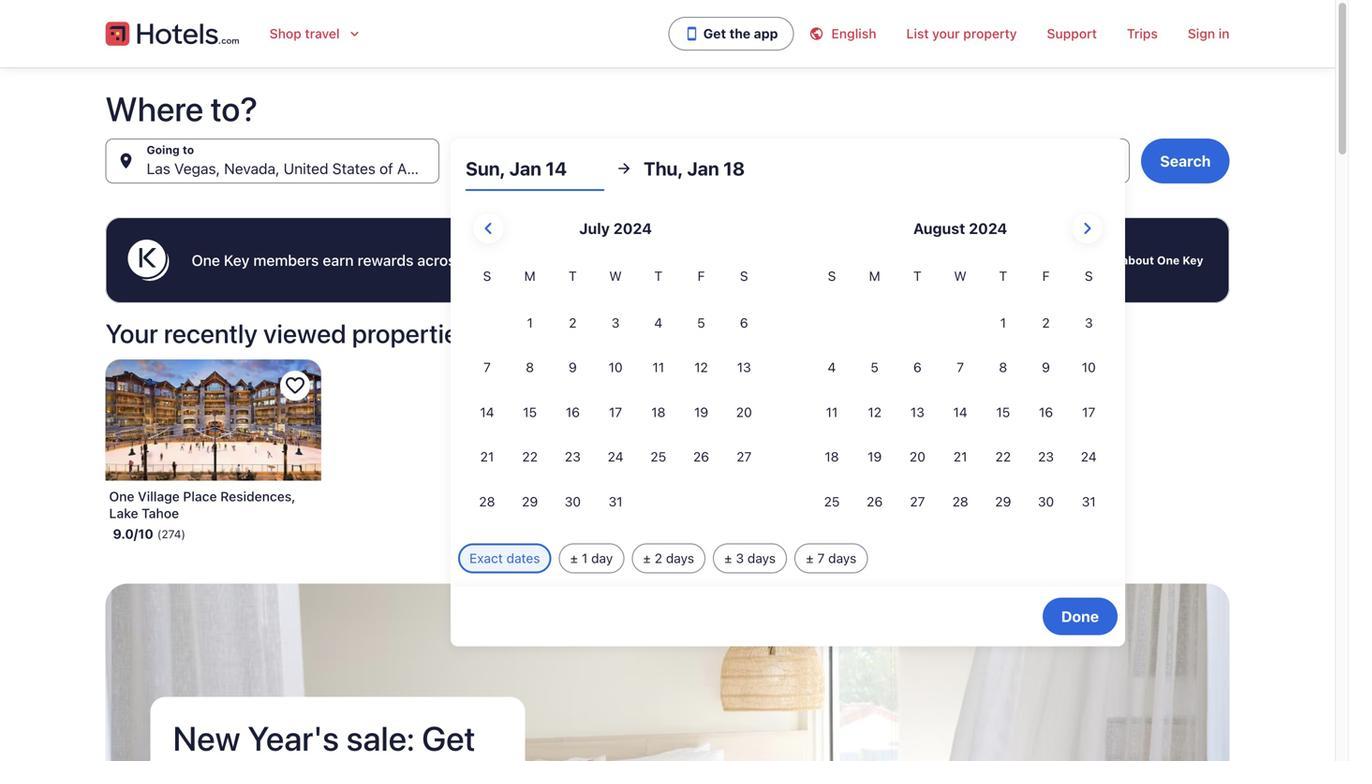 Task type: locate. For each thing, give the bounding box(es) containing it.
23 button
[[551, 436, 594, 479], [1025, 436, 1067, 479]]

3 for august 2024
[[1085, 315, 1093, 331]]

6
[[740, 315, 748, 331], [913, 360, 922, 375]]

26 inside july 2024 element
[[693, 449, 709, 465]]

days left ± 7 days
[[747, 551, 776, 566]]

main content
[[0, 67, 1335, 762]]

21 inside august 2024 element
[[953, 449, 967, 465]]

shop travel button
[[255, 15, 377, 52]]

1 2024 from the left
[[613, 220, 652, 237]]

2024 up and
[[613, 220, 652, 237]]

1 horizontal spatial 19
[[868, 449, 882, 465]]

1 2 button from the left
[[551, 302, 594, 345]]

1 14 button from the left
[[466, 391, 509, 434]]

1 vertical spatial 25 button
[[810, 481, 853, 523]]

± left day
[[570, 551, 578, 566]]

2 29 button from the left
[[982, 481, 1025, 523]]

3 down learn
[[1085, 315, 1093, 331]]

one for one key members earn rewards across expedia, hotels.com, and vrbo
[[192, 252, 220, 269]]

31 for 1st 31 button from the left
[[609, 494, 623, 509]]

25 inside august 2024 element
[[824, 494, 840, 509]]

29 inside august 2024 element
[[995, 494, 1011, 509]]

w inside august 2024 element
[[954, 268, 967, 284]]

jan right thu,
[[687, 157, 719, 179]]

1 horizontal spatial 30 button
[[1025, 481, 1067, 523]]

1 vertical spatial get
[[422, 719, 475, 759]]

1 29 button from the left
[[509, 481, 551, 523]]

2 7 button from the left
[[939, 346, 982, 389]]

0 vertical spatial 5
[[697, 315, 705, 331]]

1 horizontal spatial f
[[1042, 268, 1050, 284]]

27 inside july 2024 element
[[737, 449, 752, 465]]

0 horizontal spatial 1
[[527, 315, 533, 331]]

get
[[703, 26, 726, 41], [422, 719, 475, 759]]

one right about
[[1157, 254, 1180, 267]]

august 2024
[[913, 220, 1007, 237]]

1 vertical spatial 12
[[868, 405, 882, 420]]

13 button
[[723, 346, 765, 389], [896, 391, 939, 434]]

0 vertical spatial 6
[[740, 315, 748, 331]]

8 inside july 2024 element
[[526, 360, 534, 375]]

12 for the topmost 12 button
[[694, 360, 708, 375]]

30 button
[[551, 481, 594, 523], [1025, 481, 1067, 523]]

1 30 from the left
[[565, 494, 581, 509]]

3 ± from the left
[[724, 551, 732, 566]]

1 horizontal spatial 20
[[910, 449, 925, 465]]

your
[[105, 318, 158, 349]]

list
[[906, 26, 929, 41]]

previous month image
[[477, 217, 500, 240]]

0 vertical spatial 20
[[736, 405, 752, 420]]

1 16 from the left
[[566, 405, 580, 420]]

2 days from the left
[[747, 551, 776, 566]]

jan inside button
[[687, 157, 719, 179]]

application
[[466, 206, 1110, 525]]

27
[[737, 449, 752, 465], [910, 494, 925, 509]]

1 9 from the left
[[569, 360, 577, 375]]

2 8 from the left
[[999, 360, 1007, 375]]

1 horizontal spatial 22 button
[[982, 436, 1025, 479]]

1 28 button from the left
[[466, 481, 509, 523]]

1 vertical spatial 26 button
[[853, 481, 896, 523]]

2024 right the august
[[969, 220, 1007, 237]]

1 31 button from the left
[[594, 481, 637, 523]]

1 button inside july 2024 element
[[509, 302, 551, 345]]

one up 'lake'
[[109, 489, 134, 505]]

1 button for july 2024
[[509, 302, 551, 345]]

1 vertical spatial 19 button
[[853, 436, 896, 479]]

1 inside july 2024 element
[[527, 315, 533, 331]]

2 28 button from the left
[[939, 481, 982, 523]]

5 inside august 2024 element
[[871, 360, 879, 375]]

11
[[652, 360, 664, 375], [826, 405, 838, 420]]

19
[[694, 405, 708, 420], [868, 449, 882, 465]]

w inside july 2024 element
[[609, 268, 622, 284]]

1 vertical spatial 4
[[828, 360, 836, 375]]

2 22 button from the left
[[982, 436, 1025, 479]]

2 button for august 2024
[[1025, 302, 1067, 345]]

0 horizontal spatial 8
[[526, 360, 534, 375]]

28 inside july 2024 element
[[479, 494, 495, 509]]

31 inside july 2024 element
[[609, 494, 623, 509]]

august 2024 element
[[810, 266, 1110, 525]]

22 inside august 2024 element
[[995, 449, 1011, 465]]

1 horizontal spatial 2 button
[[1025, 302, 1067, 345]]

1 w from the left
[[609, 268, 622, 284]]

3 right ± 2 days
[[736, 551, 744, 566]]

26 button
[[680, 436, 723, 479], [853, 481, 896, 523]]

1 horizontal spatial one
[[192, 252, 220, 269]]

jan right sun,
[[509, 157, 541, 179]]

15 for 15 button in the august 2024 element
[[996, 405, 1010, 420]]

29
[[522, 494, 538, 509], [995, 494, 1011, 509]]

1 23 from the left
[[565, 449, 581, 465]]

1 vertical spatial 27
[[910, 494, 925, 509]]

1 horizontal spatial 28
[[952, 494, 968, 509]]

1 17 button from the left
[[594, 391, 637, 434]]

2 24 from the left
[[1081, 449, 1097, 465]]

± right "± 3 days"
[[806, 551, 814, 566]]

2 button for july 2024
[[551, 302, 594, 345]]

0 vertical spatial 18 button
[[637, 391, 680, 434]]

24 button
[[594, 436, 637, 479], [1067, 436, 1110, 479]]

19 for the bottom 19 button
[[868, 449, 882, 465]]

1 f from the left
[[698, 268, 705, 284]]

place
[[183, 489, 217, 505]]

1 horizontal spatial get
[[703, 26, 726, 41]]

4 s from the left
[[1085, 268, 1093, 284]]

13 inside august 2024 element
[[911, 405, 925, 420]]

1 horizontal spatial 17
[[1082, 405, 1095, 420]]

one key members earn rewards across expedia, hotels.com, and vrbo
[[192, 252, 681, 269]]

key left members
[[224, 252, 250, 269]]

1 for july 2024
[[527, 315, 533, 331]]

w down july 2024
[[609, 268, 622, 284]]

18 button
[[637, 391, 680, 434], [810, 436, 853, 479]]

1 button for august 2024
[[982, 302, 1025, 345]]

2 16 from the left
[[1039, 405, 1053, 420]]

travel
[[305, 26, 340, 41]]

0 horizontal spatial 4 button
[[637, 302, 680, 345]]

2 24 button from the left
[[1067, 436, 1110, 479]]

1 vertical spatial 19
[[868, 449, 882, 465]]

1 21 from the left
[[480, 449, 494, 465]]

3 inside july 2024 element
[[612, 315, 620, 331]]

vegas,
[[174, 160, 220, 178]]

0 horizontal spatial 30 button
[[551, 481, 594, 523]]

21
[[480, 449, 494, 465], [953, 449, 967, 465]]

0 vertical spatial 6 button
[[723, 302, 765, 345]]

1 horizontal spatial 30
[[1038, 494, 1054, 509]]

m for july 2024
[[524, 268, 536, 284]]

9
[[569, 360, 577, 375], [1042, 360, 1050, 375]]

1 15 button from the left
[[509, 391, 551, 434]]

get right download the app button "image" on the top of page
[[703, 26, 726, 41]]

± right ± 2 days
[[724, 551, 732, 566]]

0 horizontal spatial 2
[[569, 315, 577, 331]]

2 15 from the left
[[996, 405, 1010, 420]]

1 horizontal spatial 19 button
[[853, 436, 896, 479]]

6 inside july 2024 element
[[740, 315, 748, 331]]

1 22 button from the left
[[509, 436, 551, 479]]

2 2 button from the left
[[1025, 302, 1067, 345]]

1 3 button from the left
[[594, 302, 637, 345]]

9 for 2nd 9 button from left
[[1042, 360, 1050, 375]]

1 vertical spatial 4 button
[[810, 346, 853, 389]]

1 horizontal spatial 7 button
[[939, 346, 982, 389]]

0 horizontal spatial 13
[[737, 360, 751, 375]]

2 17 from the left
[[1082, 405, 1095, 420]]

26 inside august 2024 element
[[867, 494, 883, 509]]

1 24 button from the left
[[594, 436, 637, 479]]

23 inside august 2024 element
[[1038, 449, 1054, 465]]

w for august
[[954, 268, 967, 284]]

19 inside august 2024 element
[[868, 449, 882, 465]]

0 horizontal spatial 9 button
[[551, 346, 594, 389]]

15 inside august 2024 element
[[996, 405, 1010, 420]]

0 horizontal spatial 23
[[565, 449, 581, 465]]

1 horizontal spatial 8
[[999, 360, 1007, 375]]

± for ± 3 days
[[724, 551, 732, 566]]

25 button
[[637, 436, 680, 479], [810, 481, 853, 523]]

0 horizontal spatial 15
[[523, 405, 537, 420]]

5 inside july 2024 element
[[697, 315, 705, 331]]

2 m from the left
[[869, 268, 880, 284]]

12 inside july 2024 element
[[694, 360, 708, 375]]

3 button down learn
[[1067, 302, 1110, 345]]

1 28 from the left
[[479, 494, 495, 509]]

w down august 2024
[[954, 268, 967, 284]]

2 10 from the left
[[1082, 360, 1096, 375]]

0 horizontal spatial f
[[698, 268, 705, 284]]

13
[[737, 360, 751, 375], [911, 405, 925, 420]]

8 inside august 2024 element
[[999, 360, 1007, 375]]

27 inside august 2024 element
[[910, 494, 925, 509]]

get right sale:
[[422, 719, 475, 759]]

properties
[[352, 318, 471, 349]]

1 15 from the left
[[523, 405, 537, 420]]

w for july
[[609, 268, 622, 284]]

days
[[666, 551, 694, 566], [747, 551, 776, 566], [828, 551, 857, 566]]

1 horizontal spatial 23 button
[[1025, 436, 1067, 479]]

4
[[654, 315, 663, 331], [828, 360, 836, 375]]

application containing july 2024
[[466, 206, 1110, 525]]

jan 14 - jan 18 button
[[451, 139, 785, 184]]

15 inside july 2024 element
[[523, 405, 537, 420]]

one up recently
[[192, 252, 220, 269]]

main content containing where to?
[[0, 67, 1335, 762]]

1 8 from the left
[[526, 360, 534, 375]]

1 horizontal spatial 22
[[995, 449, 1011, 465]]

f inside july 2024 element
[[698, 268, 705, 284]]

new
[[173, 719, 240, 759]]

3 s from the left
[[828, 268, 836, 284]]

2 2024 from the left
[[969, 220, 1007, 237]]

2 1 button from the left
[[982, 302, 1025, 345]]

days right "± 3 days"
[[828, 551, 857, 566]]

1 horizontal spatial 6
[[913, 360, 922, 375]]

0 horizontal spatial 6 button
[[723, 302, 765, 345]]

1 vertical spatial 11
[[826, 405, 838, 420]]

2
[[569, 315, 577, 331], [1042, 315, 1050, 331], [655, 551, 662, 566]]

29 button inside july 2024 element
[[509, 481, 551, 523]]

1 horizontal spatial 27
[[910, 494, 925, 509]]

2 29 from the left
[[995, 494, 1011, 509]]

0 horizontal spatial 7 button
[[466, 346, 509, 389]]

1 horizontal spatial 26 button
[[853, 481, 896, 523]]

16 button
[[551, 391, 594, 434], [1025, 391, 1067, 434]]

27 button
[[723, 436, 765, 479], [896, 481, 939, 523]]

7
[[483, 360, 491, 375], [957, 360, 964, 375], [817, 551, 825, 566]]

3 button down and
[[594, 302, 637, 345]]

year's
[[248, 719, 339, 759]]

± 7 days
[[806, 551, 857, 566]]

0 horizontal spatial w
[[609, 268, 622, 284]]

1 s from the left
[[483, 268, 491, 284]]

28 inside august 2024 element
[[952, 494, 968, 509]]

0 horizontal spatial 27
[[737, 449, 752, 465]]

2 3 button from the left
[[1067, 302, 1110, 345]]

2 31 from the left
[[1082, 494, 1096, 509]]

31 inside august 2024 element
[[1082, 494, 1096, 509]]

t down the august
[[913, 268, 922, 284]]

shop
[[270, 26, 302, 41]]

3 days from the left
[[828, 551, 857, 566]]

3 button for july 2024
[[594, 302, 637, 345]]

done button
[[1043, 598, 1118, 636]]

las
[[147, 160, 170, 178]]

1 horizontal spatial 11
[[826, 405, 838, 420]]

0 horizontal spatial 25
[[651, 449, 666, 465]]

11 button
[[637, 346, 680, 389], [810, 391, 853, 434]]

3 inside august 2024 element
[[1085, 315, 1093, 331]]

0 vertical spatial 19
[[694, 405, 708, 420]]

1 days from the left
[[666, 551, 694, 566]]

1 horizontal spatial 25
[[824, 494, 840, 509]]

2 9 from the left
[[1042, 360, 1050, 375]]

1 vertical spatial 25
[[824, 494, 840, 509]]

1 horizontal spatial 25 button
[[810, 481, 853, 523]]

3 t from the left
[[913, 268, 922, 284]]

1 16 button from the left
[[551, 391, 594, 434]]

3 button inside august 2024 element
[[1067, 302, 1110, 345]]

0 horizontal spatial 28 button
[[466, 481, 509, 523]]

1 horizontal spatial 21
[[953, 449, 967, 465]]

1 inside august 2024 element
[[1000, 315, 1006, 331]]

1 horizontal spatial 1 button
[[982, 302, 1025, 345]]

days for ± 7 days
[[828, 551, 857, 566]]

22 inside july 2024 element
[[522, 449, 538, 465]]

sun, jan 14 button
[[466, 146, 604, 191]]

english button
[[794, 15, 891, 52]]

0 vertical spatial 12 button
[[680, 346, 723, 389]]

sale:
[[346, 719, 415, 759]]

0 horizontal spatial 11 button
[[637, 346, 680, 389]]

1 horizontal spatial 7
[[817, 551, 825, 566]]

13 inside july 2024 element
[[737, 360, 751, 375]]

0 horizontal spatial 25 button
[[637, 436, 680, 479]]

2 22 from the left
[[995, 449, 1011, 465]]

20 for top 20 button
[[736, 405, 752, 420]]

1 17 from the left
[[609, 405, 622, 420]]

0 horizontal spatial 17 button
[[594, 391, 637, 434]]

2 23 from the left
[[1038, 449, 1054, 465]]

2 31 button from the left
[[1067, 481, 1110, 523]]

2 button
[[551, 302, 594, 345], [1025, 302, 1067, 345]]

1 23 button from the left
[[551, 436, 594, 479]]

m inside august 2024 element
[[869, 268, 880, 284]]

20 button
[[723, 391, 765, 434], [896, 436, 939, 479]]

0 vertical spatial 25 button
[[637, 436, 680, 479]]

±
[[570, 551, 578, 566], [643, 551, 651, 566], [724, 551, 732, 566], [806, 551, 814, 566]]

0 horizontal spatial 31 button
[[594, 481, 637, 523]]

19 inside july 2024 element
[[694, 405, 708, 420]]

1 horizontal spatial 3 button
[[1067, 302, 1110, 345]]

11 inside august 2024 element
[[826, 405, 838, 420]]

2 s from the left
[[740, 268, 748, 284]]

1 horizontal spatial 16
[[1039, 405, 1053, 420]]

2024 for august 2024
[[969, 220, 1007, 237]]

days left "± 3 days"
[[666, 551, 694, 566]]

1 31 from the left
[[609, 494, 623, 509]]

11 inside july 2024 element
[[652, 360, 664, 375]]

9 button
[[551, 346, 594, 389], [1025, 346, 1067, 389]]

1 horizontal spatial 13 button
[[896, 391, 939, 434]]

9.0/10
[[113, 527, 153, 542]]

1 vertical spatial 5
[[871, 360, 879, 375]]

1 horizontal spatial 9 button
[[1025, 346, 1067, 389]]

get inside "link"
[[703, 26, 726, 41]]

t right and
[[654, 268, 662, 284]]

0 horizontal spatial 2 button
[[551, 302, 594, 345]]

1 horizontal spatial 29
[[995, 494, 1011, 509]]

0 horizontal spatial 22 button
[[509, 436, 551, 479]]

across
[[417, 252, 463, 269]]

0 vertical spatial 25
[[651, 449, 666, 465]]

30 for 1st 30 button
[[565, 494, 581, 509]]

states
[[332, 160, 376, 178]]

1 for august 2024
[[1000, 315, 1006, 331]]

0 horizontal spatial 10
[[609, 360, 623, 375]]

f inside august 2024 element
[[1042, 268, 1050, 284]]

31
[[609, 494, 623, 509], [1082, 494, 1096, 509]]

next month image
[[1076, 217, 1098, 240]]

30
[[565, 494, 581, 509], [1038, 494, 1054, 509]]

0 vertical spatial 11 button
[[637, 346, 680, 389]]

3
[[612, 315, 620, 331], [1085, 315, 1093, 331], [736, 551, 744, 566]]

1 button inside august 2024 element
[[982, 302, 1025, 345]]

t left and
[[569, 268, 577, 284]]

2 15 button from the left
[[982, 391, 1025, 434]]

21 inside july 2024 element
[[480, 449, 494, 465]]

jan 14 - jan 18
[[492, 160, 595, 178]]

4 ± from the left
[[806, 551, 814, 566]]

0 horizontal spatial 1 button
[[509, 302, 551, 345]]

english
[[831, 26, 876, 41]]

12 for the bottom 12 button
[[868, 405, 882, 420]]

2 28 from the left
[[952, 494, 968, 509]]

± 3 days
[[724, 551, 776, 566]]

one inside one village place residences, lake tahoe 9.0/10 (274)
[[109, 489, 134, 505]]

1 horizontal spatial w
[[954, 268, 967, 284]]

5 for the right 5 button
[[871, 360, 879, 375]]

6 button
[[723, 302, 765, 345], [896, 346, 939, 389]]

1 29 from the left
[[522, 494, 538, 509]]

5 for the leftmost 5 button
[[697, 315, 705, 331]]

1 horizontal spatial 9
[[1042, 360, 1050, 375]]

10 button
[[594, 346, 637, 389], [1067, 346, 1110, 389]]

1 30 button from the left
[[551, 481, 594, 523]]

± for ± 2 days
[[643, 551, 651, 566]]

1 24 from the left
[[608, 449, 624, 465]]

10 inside august 2024 element
[[1082, 360, 1096, 375]]

viewed
[[263, 318, 346, 349]]

0 horizontal spatial 12 button
[[680, 346, 723, 389]]

1 10 from the left
[[609, 360, 623, 375]]

1 horizontal spatial 11 button
[[810, 391, 853, 434]]

2 14 button from the left
[[939, 391, 982, 434]]

8 for first '8' button from left
[[526, 360, 534, 375]]

2 21 from the left
[[953, 449, 967, 465]]

2 f from the left
[[1042, 268, 1050, 284]]

application inside main content
[[466, 206, 1110, 525]]

1 1 button from the left
[[509, 302, 551, 345]]

9 inside july 2024 element
[[569, 360, 577, 375]]

1 m from the left
[[524, 268, 536, 284]]

0 horizontal spatial 9
[[569, 360, 577, 375]]

0 horizontal spatial 12
[[694, 360, 708, 375]]

m inside july 2024 element
[[524, 268, 536, 284]]

2 30 from the left
[[1038, 494, 1054, 509]]

9 inside august 2024 element
[[1042, 360, 1050, 375]]

0 horizontal spatial 21
[[480, 449, 494, 465]]

1 horizontal spatial days
[[747, 551, 776, 566]]

tahoe
[[142, 506, 179, 521]]

f for july 2024
[[698, 268, 705, 284]]

0 horizontal spatial 22
[[522, 449, 538, 465]]

30 inside august 2024 element
[[1038, 494, 1054, 509]]

3 down and
[[612, 315, 620, 331]]

1 22 from the left
[[522, 449, 538, 465]]

one village place residences, lake tahoe 9.0/10 (274)
[[109, 489, 296, 542]]

learn about one key link
[[1083, 245, 1207, 275]]

1 ± from the left
[[570, 551, 578, 566]]

t down august 2024
[[999, 268, 1007, 284]]

23 inside july 2024 element
[[565, 449, 581, 465]]

1 horizontal spatial 15 button
[[982, 391, 1025, 434]]

12 inside august 2024 element
[[868, 405, 882, 420]]

2 ± from the left
[[643, 551, 651, 566]]

key right about
[[1183, 254, 1203, 267]]

0 horizontal spatial 29
[[522, 494, 538, 509]]

8
[[526, 360, 534, 375], [999, 360, 1007, 375]]

2 17 button from the left
[[1067, 391, 1110, 434]]

2 9 button from the left
[[1025, 346, 1067, 389]]

1 vertical spatial 6
[[913, 360, 922, 375]]

1 horizontal spatial 6 button
[[896, 346, 939, 389]]

± right day
[[643, 551, 651, 566]]

1 vertical spatial 13 button
[[896, 391, 939, 434]]

get inside new year's sale: get 25% off or more
[[422, 719, 475, 759]]

25 inside july 2024 element
[[651, 449, 666, 465]]

2 w from the left
[[954, 268, 967, 284]]

5
[[697, 315, 705, 331], [871, 360, 879, 375]]

28
[[479, 494, 495, 509], [952, 494, 968, 509]]

your recently viewed properties
[[105, 318, 471, 349]]

3 button inside july 2024 element
[[594, 302, 637, 345]]

jan
[[509, 157, 541, 179], [687, 157, 719, 179], [492, 160, 516, 178], [551, 160, 575, 178]]

0 vertical spatial 11
[[652, 360, 664, 375]]

30 inside july 2024 element
[[565, 494, 581, 509]]

property
[[963, 26, 1017, 41]]

1
[[527, 315, 533, 331], [1000, 315, 1006, 331], [582, 551, 588, 566]]

1 horizontal spatial 10 button
[[1067, 346, 1110, 389]]

± for ± 1 day
[[570, 551, 578, 566]]



Task type: describe. For each thing, give the bounding box(es) containing it.
ice skating image
[[105, 360, 321, 481]]

members
[[253, 252, 319, 269]]

exact dates
[[469, 551, 540, 566]]

18 inside august 2024 element
[[825, 449, 839, 465]]

dates
[[506, 551, 540, 566]]

2 horizontal spatial one
[[1157, 254, 1180, 267]]

support link
[[1032, 15, 1112, 52]]

residences,
[[220, 489, 296, 505]]

1 horizontal spatial 4 button
[[810, 346, 853, 389]]

earn
[[323, 252, 354, 269]]

days for ± 2 days
[[666, 551, 694, 566]]

6 inside august 2024 element
[[913, 360, 922, 375]]

app
[[754, 26, 778, 41]]

united
[[284, 160, 328, 178]]

get the app
[[703, 26, 778, 41]]

1 10 button from the left
[[594, 346, 637, 389]]

15 for 15 button in the july 2024 element
[[523, 405, 537, 420]]

1 horizontal spatial 20 button
[[896, 436, 939, 479]]

30 for second 30 button from left
[[1038, 494, 1054, 509]]

f for august 2024
[[1042, 268, 1050, 284]]

1 horizontal spatial 3
[[736, 551, 744, 566]]

0 vertical spatial 27 button
[[723, 436, 765, 479]]

1 7 button from the left
[[466, 346, 509, 389]]

1 horizontal spatial key
[[1183, 254, 1203, 267]]

where to?
[[105, 89, 258, 128]]

trips
[[1127, 26, 1158, 41]]

0 vertical spatial 26 button
[[680, 436, 723, 479]]

1 21 button from the left
[[466, 436, 509, 479]]

learn
[[1087, 254, 1119, 267]]

25 for bottommost 25 button
[[824, 494, 840, 509]]

0 horizontal spatial 18 button
[[637, 391, 680, 434]]

days for ± 3 days
[[747, 551, 776, 566]]

3 for july 2024
[[612, 315, 620, 331]]

27 for 27 button to the right
[[910, 494, 925, 509]]

2 23 button from the left
[[1025, 436, 1067, 479]]

1 t from the left
[[569, 268, 577, 284]]

1 8 button from the left
[[509, 346, 551, 389]]

m for august 2024
[[869, 268, 880, 284]]

17 inside august 2024 element
[[1082, 405, 1095, 420]]

las vegas, nevada, united states of america button
[[105, 139, 453, 184]]

thu,
[[644, 157, 683, 179]]

sun, jan 14
[[466, 157, 567, 179]]

rewards
[[358, 252, 414, 269]]

14 inside july 2024 element
[[480, 405, 494, 420]]

search
[[1160, 152, 1211, 170]]

jan right -
[[551, 160, 575, 178]]

1 vertical spatial 12 button
[[853, 391, 896, 434]]

25 for 25 button to the top
[[651, 449, 666, 465]]

0 vertical spatial 20 button
[[723, 391, 765, 434]]

download the app button image
[[685, 26, 700, 41]]

new year's sale: get 25% off or more
[[173, 719, 475, 762]]

in
[[1219, 26, 1230, 41]]

2 16 button from the left
[[1025, 391, 1067, 434]]

25%
[[173, 756, 242, 762]]

15 button inside august 2024 element
[[982, 391, 1025, 434]]

23 for second 23 button from left
[[1038, 449, 1054, 465]]

trailing image
[[347, 26, 362, 41]]

1 9 button from the left
[[551, 346, 594, 389]]

16 inside july 2024 element
[[566, 405, 580, 420]]

1 horizontal spatial 27 button
[[896, 481, 939, 523]]

vrbo
[[648, 252, 681, 269]]

the
[[729, 26, 751, 41]]

11 for leftmost 11 button
[[652, 360, 664, 375]]

done
[[1061, 608, 1099, 626]]

hotels logo image
[[105, 19, 240, 49]]

list your property
[[906, 26, 1017, 41]]

recently
[[164, 318, 258, 349]]

23 for 2nd 23 button from right
[[565, 449, 581, 465]]

8 for first '8' button from right
[[999, 360, 1007, 375]]

1 horizontal spatial 2
[[655, 551, 662, 566]]

0 horizontal spatial 5 button
[[680, 302, 723, 345]]

nevada,
[[224, 160, 280, 178]]

of
[[379, 160, 393, 178]]

about
[[1122, 254, 1154, 267]]

trips link
[[1112, 15, 1173, 52]]

2 t from the left
[[654, 268, 662, 284]]

11 for bottommost 11 button
[[826, 405, 838, 420]]

1 horizontal spatial 4
[[828, 360, 836, 375]]

sign in
[[1188, 26, 1230, 41]]

2 21 button from the left
[[939, 436, 982, 479]]

1 vertical spatial 6 button
[[896, 346, 939, 389]]

15 button inside july 2024 element
[[509, 391, 551, 434]]

-
[[540, 160, 547, 178]]

7 inside july 2024 element
[[483, 360, 491, 375]]

america
[[397, 160, 453, 178]]

to?
[[211, 89, 258, 128]]

sign in button
[[1173, 15, 1245, 52]]

(274)
[[157, 528, 186, 541]]

july 2024
[[579, 220, 652, 237]]

2 for july 2024
[[569, 315, 577, 331]]

search button
[[1141, 139, 1230, 184]]

0 vertical spatial 19 button
[[680, 391, 723, 434]]

support
[[1047, 26, 1097, 41]]

± for ± 7 days
[[806, 551, 814, 566]]

2024 for july 2024
[[613, 220, 652, 237]]

0 vertical spatial 13 button
[[723, 346, 765, 389]]

Save One Village Place Residences, Lake Tahoe to a trip checkbox
[[280, 371, 310, 401]]

18 inside button
[[723, 157, 745, 179]]

7 inside august 2024 element
[[957, 360, 964, 375]]

your
[[932, 26, 960, 41]]

sun,
[[466, 157, 505, 179]]

14 inside august 2024 element
[[953, 405, 967, 420]]

1 horizontal spatial 1
[[582, 551, 588, 566]]

shop travel
[[270, 26, 340, 41]]

21 for 2nd 21 button from right
[[480, 449, 494, 465]]

17 inside july 2024 element
[[609, 405, 622, 420]]

july 2024 element
[[466, 266, 765, 525]]

thu, jan 18 button
[[644, 146, 782, 191]]

july
[[579, 220, 610, 237]]

one for one village place residences, lake tahoe 9.0/10 (274)
[[109, 489, 134, 505]]

4 t from the left
[[999, 268, 1007, 284]]

sign
[[1188, 26, 1215, 41]]

24 for 1st '24' button
[[608, 449, 624, 465]]

31 for 2nd 31 button
[[1082, 494, 1096, 509]]

3 button for august 2024
[[1067, 302, 1110, 345]]

2 for august 2024
[[1042, 315, 1050, 331]]

24 for second '24' button from left
[[1081, 449, 1097, 465]]

± 2 days
[[643, 551, 694, 566]]

10 inside july 2024 element
[[609, 360, 623, 375]]

0 vertical spatial 4 button
[[637, 302, 680, 345]]

las vegas, nevada, united states of america
[[147, 160, 453, 178]]

29 button inside august 2024 element
[[982, 481, 1025, 523]]

off
[[249, 756, 290, 762]]

and
[[618, 252, 644, 269]]

exact
[[469, 551, 503, 566]]

1 vertical spatial 18 button
[[810, 436, 853, 479]]

or
[[297, 756, 328, 762]]

0 horizontal spatial 4
[[654, 315, 663, 331]]

± 1 day
[[570, 551, 613, 566]]

hotels.com,
[[531, 252, 614, 269]]

lake
[[109, 506, 138, 521]]

august
[[913, 220, 965, 237]]

1 vertical spatial 11 button
[[810, 391, 853, 434]]

2 30 button from the left
[[1025, 481, 1067, 523]]

18 inside july 2024 element
[[651, 405, 665, 420]]

9 for second 9 button from right
[[569, 360, 577, 375]]

village
[[138, 489, 180, 505]]

more
[[335, 756, 411, 762]]

day
[[591, 551, 613, 566]]

27 for topmost 27 button
[[737, 449, 752, 465]]

1 horizontal spatial 5 button
[[853, 346, 896, 389]]

2 10 button from the left
[[1067, 346, 1110, 389]]

where
[[105, 89, 203, 128]]

expedia,
[[467, 252, 527, 269]]

learn about one key
[[1087, 254, 1203, 267]]

get the app link
[[669, 17, 794, 51]]

21 for first 21 button from the right
[[953, 449, 967, 465]]

19 for topmost 19 button
[[694, 405, 708, 420]]

16 inside august 2024 element
[[1039, 405, 1053, 420]]

29 inside july 2024 element
[[522, 494, 538, 509]]

0 horizontal spatial key
[[224, 252, 250, 269]]

2 8 button from the left
[[982, 346, 1025, 389]]

jan left -
[[492, 160, 516, 178]]

directional image
[[616, 160, 632, 177]]

20 for the right 20 button
[[910, 449, 925, 465]]

thu, jan 18
[[644, 157, 745, 179]]

list your property link
[[891, 15, 1032, 52]]

small image
[[809, 26, 831, 41]]



Task type: vqa. For each thing, say whether or not it's contained in the screenshot.


